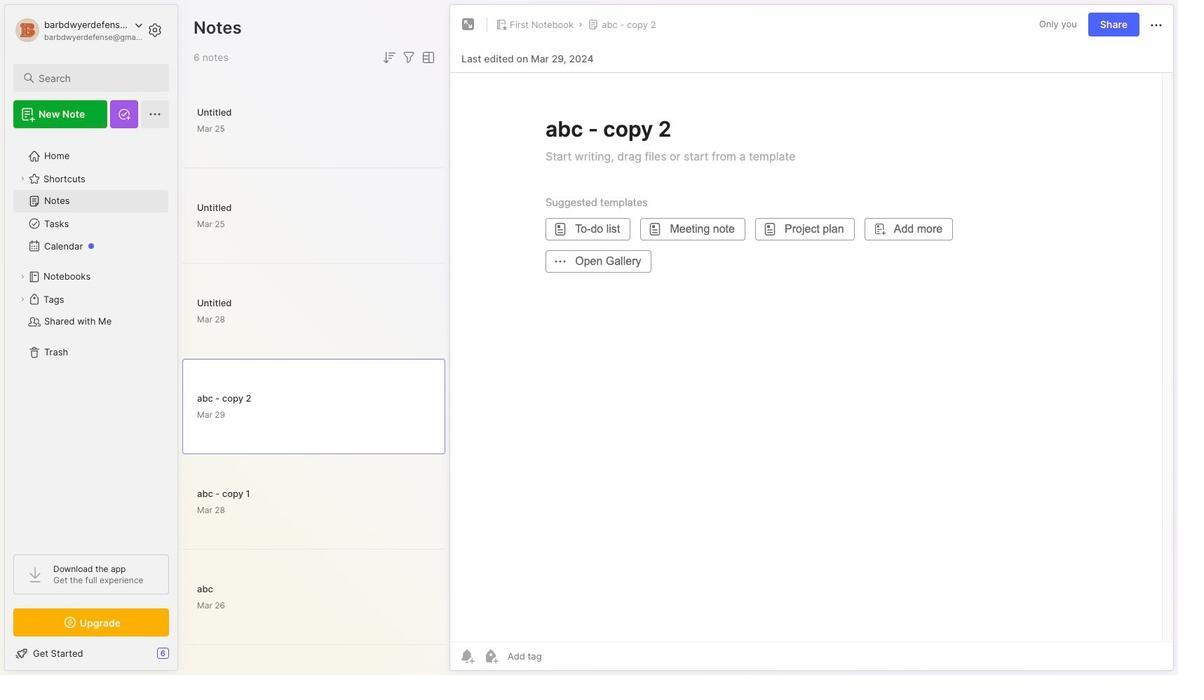 Task type: vqa. For each thing, say whether or not it's contained in the screenshot.
Sort options Field
yes



Task type: locate. For each thing, give the bounding box(es) containing it.
Search text field
[[39, 72, 156, 85]]

none search field inside main element
[[39, 69, 156, 86]]

main element
[[0, 0, 182, 675]]

tree
[[5, 137, 177, 542]]

Account field
[[13, 16, 143, 44]]

Help and Learning task checklist field
[[5, 642, 177, 665]]

add filters image
[[400, 49, 417, 66]]

add a reminder image
[[459, 648, 476, 665]]

None search field
[[39, 69, 156, 86]]

tree inside main element
[[5, 137, 177, 542]]

Note Editor text field
[[450, 72, 1173, 642]]



Task type: describe. For each thing, give the bounding box(es) containing it.
add tag image
[[483, 648, 499, 665]]

settings image
[[147, 22, 163, 39]]

Sort options field
[[381, 49, 398, 66]]

Add tag field
[[506, 650, 612, 663]]

expand notebooks image
[[18, 273, 27, 281]]

note window element
[[450, 4, 1174, 675]]

expand tags image
[[18, 295, 27, 304]]

click to collapse image
[[177, 649, 188, 666]]

View options field
[[417, 49, 437, 66]]

More actions field
[[1148, 16, 1165, 34]]

Add filters field
[[400, 49, 417, 66]]

more actions image
[[1148, 17, 1165, 34]]

expand note image
[[460, 16, 477, 33]]



